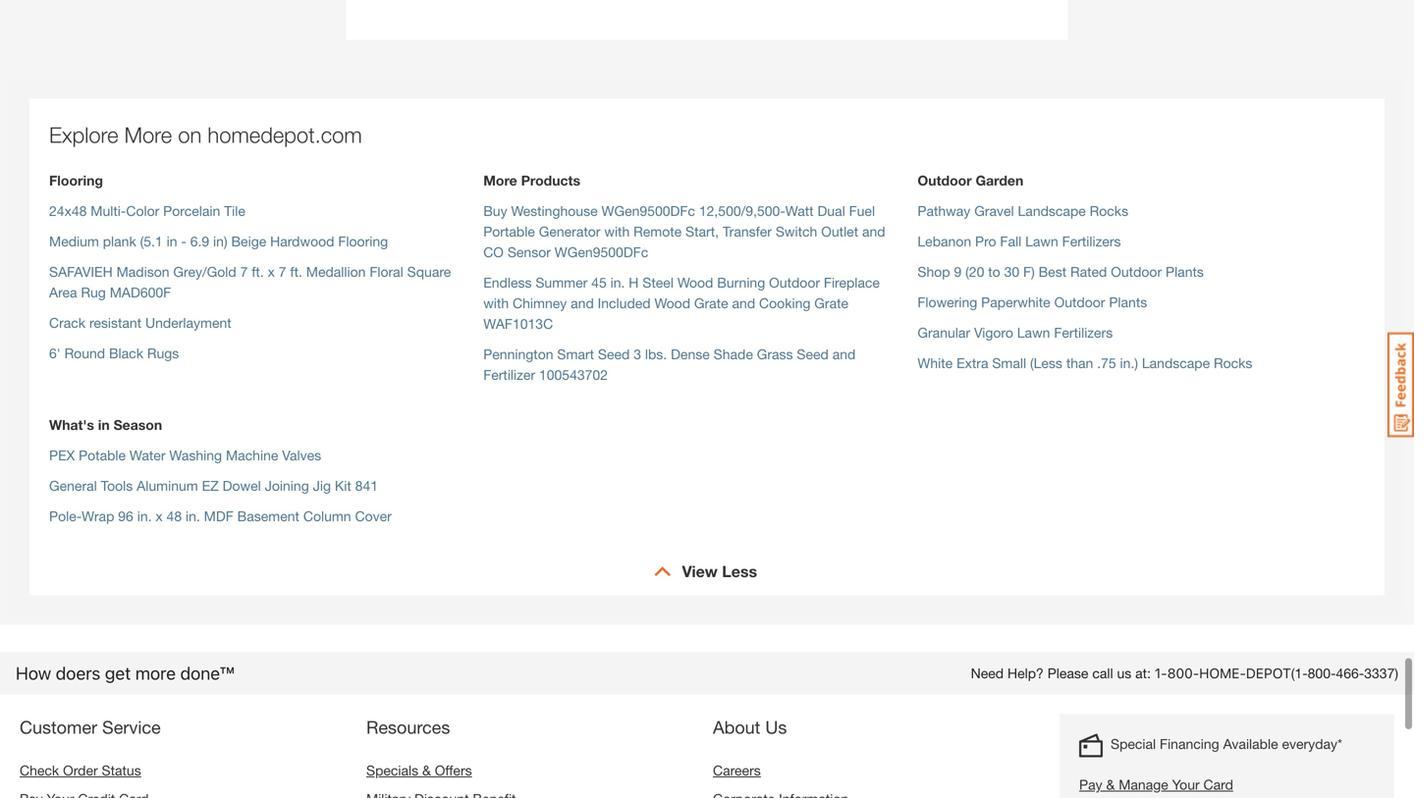 Task type: describe. For each thing, give the bounding box(es) containing it.
pathway gravel landscape rocks
[[918, 203, 1129, 219]]

ez
[[202, 478, 219, 494]]

crack resistant underlayment link
[[49, 315, 232, 331]]

0 horizontal spatial plants
[[1109, 294, 1148, 310]]

pathway gravel landscape rocks link
[[918, 203, 1129, 219]]

1 vertical spatial lawn
[[1017, 325, 1051, 341]]

rugs
[[147, 345, 179, 361]]

included
[[598, 295, 651, 311]]

2 800- from the left
[[1308, 665, 1336, 682]]

your
[[1173, 777, 1200, 793]]

buy
[[484, 203, 507, 219]]

30
[[1005, 264, 1020, 280]]

more products
[[484, 172, 581, 189]]

with inside buy westinghouse wgen9500dfc 12,500/9,500-watt dual fuel portable generator with remote start, transfer switch outlet and co sensor wgen9500dfc
[[604, 223, 630, 240]]

flowering paperwhite outdoor plants
[[918, 294, 1148, 310]]

aluminum
[[137, 478, 198, 494]]

1 ft. from the left
[[252, 264, 264, 280]]

smart
[[557, 346, 594, 362]]

water
[[130, 447, 166, 464]]

(5.1
[[140, 233, 163, 249]]

shade
[[714, 346, 753, 362]]

crack resistant underlayment
[[49, 315, 232, 331]]

0 vertical spatial landscape
[[1018, 203, 1086, 219]]

garden
[[976, 172, 1024, 189]]

with inside endless summer 45 in. h steel wood burning outdoor fireplace with chimney and included wood grate and cooking grate waf1013c
[[484, 295, 509, 311]]

what's in season
[[49, 417, 162, 433]]

safavieh madison grey/gold 7 ft. x 7 ft. medallion floral square area rug mad600f link
[[49, 264, 451, 301]]

(1-
[[1292, 665, 1308, 682]]

jig
[[313, 478, 331, 494]]

granular vigoro lawn fertilizers link
[[918, 325, 1113, 341]]

grey/gold
[[173, 264, 236, 280]]

and down burning
[[732, 295, 756, 311]]

plank
[[103, 233, 136, 249]]

medium plank (5.1 in - 6.9 in) beige hardwood flooring link
[[49, 233, 388, 249]]

need
[[971, 665, 1004, 682]]

and inside pennington smart seed 3 lbs. dense shade grass seed and fertilizer 100543702
[[833, 346, 856, 362]]

3337)
[[1365, 665, 1399, 682]]

fall
[[1000, 233, 1022, 249]]

outdoor down rated
[[1055, 294, 1106, 310]]

lebanon
[[918, 233, 972, 249]]

dual
[[818, 203, 846, 219]]

homedepot.com
[[208, 122, 362, 147]]

potable
[[79, 447, 126, 464]]

mad600f
[[110, 284, 171, 301]]

0 horizontal spatial in
[[98, 417, 110, 433]]

waf1013c
[[484, 316, 553, 332]]

square
[[407, 264, 451, 280]]

1 horizontal spatial rocks
[[1214, 355, 1253, 371]]

get
[[105, 663, 131, 684]]

mdf
[[204, 508, 234, 525]]

pennington
[[484, 346, 554, 362]]

1 seed from the left
[[598, 346, 630, 362]]

to
[[988, 264, 1001, 280]]

fireplace
[[824, 274, 880, 291]]

column
[[303, 508, 351, 525]]

done™
[[180, 663, 234, 684]]

card
[[1204, 777, 1234, 793]]

how doers get more done™
[[16, 663, 234, 684]]

medallion
[[306, 264, 366, 280]]

help?
[[1008, 665, 1044, 682]]

in. for h
[[611, 274, 625, 291]]

view less
[[682, 562, 758, 581]]

6' round black rugs
[[49, 345, 179, 361]]

3
[[634, 346, 641, 362]]

9
[[954, 264, 962, 280]]

pennington smart seed 3 lbs. dense shade grass seed and fertilizer 100543702 link
[[484, 346, 856, 383]]

offers
[[435, 763, 472, 779]]

specials
[[366, 763, 419, 779]]

pex potable water washing machine valves
[[49, 447, 321, 464]]

portable
[[484, 223, 535, 240]]

black
[[109, 345, 143, 361]]

1 grate from the left
[[694, 295, 729, 311]]

products
[[521, 172, 581, 189]]

pro
[[975, 233, 997, 249]]

view
[[682, 562, 718, 581]]

how
[[16, 663, 51, 684]]

1 vertical spatial x
[[156, 508, 163, 525]]

2 seed from the left
[[797, 346, 829, 362]]

best
[[1039, 264, 1067, 280]]

in. for x
[[137, 508, 152, 525]]

lebanon pro fall lawn fertilizers
[[918, 233, 1121, 249]]

check order status
[[20, 763, 141, 779]]

pay & manage your card link
[[1080, 775, 1343, 796]]

& for pay
[[1107, 777, 1115, 793]]

f)
[[1024, 264, 1035, 280]]

outdoor up pathway
[[918, 172, 972, 189]]

floral
[[370, 264, 404, 280]]

and inside buy westinghouse wgen9500dfc 12,500/9,500-watt dual fuel portable generator with remote start, transfer switch outlet and co sensor wgen9500dfc
[[862, 223, 886, 240]]

beige
[[231, 233, 266, 249]]

feedback link image
[[1388, 332, 1415, 438]]

cover
[[355, 508, 392, 525]]

pole-
[[49, 508, 82, 525]]

less
[[722, 562, 758, 581]]

2 7 from the left
[[279, 264, 286, 280]]

about us
[[713, 717, 787, 738]]

dowel
[[223, 478, 261, 494]]

service
[[102, 717, 161, 738]]

lbs.
[[645, 346, 667, 362]]



Task type: vqa. For each thing, say whether or not it's contained in the screenshot.
first 7 from the right
yes



Task type: locate. For each thing, give the bounding box(es) containing it.
hardwood
[[270, 233, 334, 249]]

0 horizontal spatial &
[[422, 763, 431, 779]]

paperwhite
[[982, 294, 1051, 310]]

0 horizontal spatial more
[[124, 122, 172, 147]]

lawn down flowering paperwhite outdoor plants link
[[1017, 325, 1051, 341]]

switch
[[776, 223, 818, 240]]

careers link
[[713, 763, 761, 779]]

6.9
[[190, 233, 209, 249]]

0 horizontal spatial 7
[[240, 264, 248, 280]]

x
[[268, 264, 275, 280], [156, 508, 163, 525]]

1 vertical spatial flooring
[[338, 233, 388, 249]]

0 vertical spatial rocks
[[1090, 203, 1129, 219]]

than
[[1067, 355, 1094, 371]]

0 vertical spatial flooring
[[49, 172, 103, 189]]

wood down 'steel'
[[655, 295, 691, 311]]

x down hardwood
[[268, 264, 275, 280]]

endless summer 45 in. h steel wood burning outdoor fireplace with chimney and included wood grate and cooking grate waf1013c link
[[484, 274, 880, 332]]

1 horizontal spatial &
[[1107, 777, 1115, 793]]

and right grass
[[833, 346, 856, 362]]

1 horizontal spatial more
[[484, 172, 517, 189]]

1 horizontal spatial with
[[604, 223, 630, 240]]

0 vertical spatial with
[[604, 223, 630, 240]]

madison
[[116, 264, 169, 280]]

white extra small (less than .75 in.) landscape rocks link
[[918, 355, 1253, 371]]

and
[[862, 223, 886, 240], [571, 295, 594, 311], [732, 295, 756, 311], [833, 346, 856, 362]]

0 horizontal spatial flooring
[[49, 172, 103, 189]]

pex potable water washing machine valves link
[[49, 447, 321, 464]]

1 horizontal spatial in
[[167, 233, 177, 249]]

more left on on the left
[[124, 122, 172, 147]]

general tools aluminum ez dowel joining jig kit 841 link
[[49, 478, 378, 494]]

joining
[[265, 478, 309, 494]]

7
[[240, 264, 248, 280], [279, 264, 286, 280]]

2 horizontal spatial in.
[[611, 274, 625, 291]]

more link image
[[654, 566, 671, 577]]

general tools aluminum ez dowel joining jig kit 841
[[49, 478, 378, 494]]

fertilizers up white extra small (less than .75 in.) landscape rocks
[[1054, 325, 1113, 341]]

0 horizontal spatial with
[[484, 295, 509, 311]]

buy westinghouse wgen9500dfc 12,500/9,500-watt dual fuel portable generator with remote start, transfer switch outlet and co sensor wgen9500dfc link
[[484, 203, 886, 260]]

1 vertical spatial rocks
[[1214, 355, 1253, 371]]

0 horizontal spatial rocks
[[1090, 203, 1129, 219]]

fuel
[[849, 203, 875, 219]]

wood right 'steel'
[[678, 274, 714, 291]]

0 vertical spatial wood
[[678, 274, 714, 291]]

westinghouse
[[511, 203, 598, 219]]

x inside safavieh madison grey/gold 7 ft. x 7 ft. medallion floral square area rug mad600f
[[268, 264, 275, 280]]

0 horizontal spatial seed
[[598, 346, 630, 362]]

0 vertical spatial fertilizers
[[1063, 233, 1121, 249]]

1 vertical spatial wgen9500dfc
[[555, 244, 649, 260]]

1 vertical spatial landscape
[[1142, 355, 1210, 371]]

customer service
[[20, 717, 161, 738]]

special
[[1111, 736, 1156, 752]]

0 horizontal spatial landscape
[[1018, 203, 1086, 219]]

96
[[118, 508, 133, 525]]

explore
[[49, 122, 118, 147]]

0 horizontal spatial 800-
[[1168, 665, 1200, 682]]

resources
[[366, 717, 450, 738]]

1 horizontal spatial seed
[[797, 346, 829, 362]]

seed right grass
[[797, 346, 829, 362]]

1 vertical spatial fertilizers
[[1054, 325, 1113, 341]]

rocks
[[1090, 203, 1129, 219], [1214, 355, 1253, 371]]

ft. down beige
[[252, 264, 264, 280]]

0 vertical spatial lawn
[[1026, 233, 1059, 249]]

shop
[[918, 264, 951, 280]]

1 horizontal spatial x
[[268, 264, 275, 280]]

in. inside endless summer 45 in. h steel wood burning outdoor fireplace with chimney and included wood grate and cooking grate waf1013c
[[611, 274, 625, 291]]

multi-
[[91, 203, 126, 219]]

0 horizontal spatial ft.
[[252, 264, 264, 280]]

shop 9 (20 to 30 f) best rated outdoor plants link
[[918, 264, 1204, 280]]

45
[[592, 274, 607, 291]]

porcelain
[[163, 203, 220, 219]]

manage
[[1119, 777, 1169, 793]]

800- right the at:
[[1168, 665, 1200, 682]]

in.
[[611, 274, 625, 291], [137, 508, 152, 525], [186, 508, 200, 525]]

start,
[[686, 223, 719, 240]]

in up potable
[[98, 417, 110, 433]]

please
[[1048, 665, 1089, 682]]

1 horizontal spatial plants
[[1166, 264, 1204, 280]]

0 vertical spatial more
[[124, 122, 172, 147]]

lawn right fall
[[1026, 233, 1059, 249]]

12,500/9,500-
[[699, 203, 786, 219]]

0 horizontal spatial in.
[[137, 508, 152, 525]]

wgen9500dfc up remote
[[602, 203, 695, 219]]

flooring up floral at top
[[338, 233, 388, 249]]

rug
[[81, 284, 106, 301]]

with down "endless"
[[484, 295, 509, 311]]

in. right 96
[[137, 508, 152, 525]]

seed
[[598, 346, 630, 362], [797, 346, 829, 362]]

wrap
[[82, 508, 114, 525]]

1 800- from the left
[[1168, 665, 1200, 682]]

1 vertical spatial in
[[98, 417, 110, 433]]

1 horizontal spatial grate
[[815, 295, 849, 311]]

tools
[[101, 478, 133, 494]]

pay & manage your card
[[1080, 777, 1234, 793]]

1 vertical spatial more
[[484, 172, 517, 189]]

wgen9500dfc up 45
[[555, 244, 649, 260]]

7 down hardwood
[[279, 264, 286, 280]]

1 horizontal spatial 800-
[[1308, 665, 1336, 682]]

24x48 multi-color porcelain tile link
[[49, 203, 245, 219]]

800- right 'depot'
[[1308, 665, 1336, 682]]

24x48 multi-color porcelain tile
[[49, 203, 245, 219]]

& right pay
[[1107, 777, 1115, 793]]

0 horizontal spatial x
[[156, 508, 163, 525]]

.75
[[1097, 355, 1117, 371]]

grate down fireplace
[[815, 295, 849, 311]]

& for specials
[[422, 763, 431, 779]]

us
[[766, 717, 787, 738]]

6'
[[49, 345, 61, 361]]

transfer
[[723, 223, 772, 240]]

0 horizontal spatial grate
[[694, 295, 729, 311]]

more
[[135, 663, 176, 684]]

endless summer 45 in. h steel wood burning outdoor fireplace with chimney and included wood grate and cooking grate waf1013c
[[484, 274, 880, 332]]

check order status link
[[20, 763, 141, 779]]

h
[[629, 274, 639, 291]]

outdoor up the cooking
[[769, 274, 820, 291]]

& inside 'link'
[[1107, 777, 1115, 793]]

7 down beige
[[240, 264, 248, 280]]

lebanon pro fall lawn fertilizers link
[[918, 233, 1121, 249]]

flooring up 24x48
[[49, 172, 103, 189]]

1 horizontal spatial ft.
[[290, 264, 302, 280]]

fertilizers up rated
[[1063, 233, 1121, 249]]

grate down burning
[[694, 295, 729, 311]]

(less
[[1030, 355, 1063, 371]]

underlayment
[[145, 315, 232, 331]]

flowering paperwhite outdoor plants link
[[918, 294, 1148, 310]]

2 ft. from the left
[[290, 264, 302, 280]]

washing
[[169, 447, 222, 464]]

and down fuel
[[862, 223, 886, 240]]

and down 45
[[571, 295, 594, 311]]

1 vertical spatial with
[[484, 295, 509, 311]]

with left remote
[[604, 223, 630, 240]]

0 vertical spatial in
[[167, 233, 177, 249]]

in. left h
[[611, 274, 625, 291]]

season
[[114, 417, 162, 433]]

outdoor garden
[[918, 172, 1024, 189]]

pathway
[[918, 203, 971, 219]]

1 horizontal spatial landscape
[[1142, 355, 1210, 371]]

1 horizontal spatial flooring
[[338, 233, 388, 249]]

6' round black rugs link
[[49, 345, 179, 361]]

0 vertical spatial x
[[268, 264, 275, 280]]

outdoor inside endless summer 45 in. h steel wood burning outdoor fireplace with chimney and included wood grate and cooking grate waf1013c
[[769, 274, 820, 291]]

1 horizontal spatial in.
[[186, 508, 200, 525]]

800-
[[1168, 665, 1200, 682], [1308, 665, 1336, 682]]

customer
[[20, 717, 97, 738]]

outdoor
[[918, 172, 972, 189], [1111, 264, 1162, 280], [769, 274, 820, 291], [1055, 294, 1106, 310]]

burning
[[717, 274, 765, 291]]

outdoor right rated
[[1111, 264, 1162, 280]]

plants up 'in.)'
[[1109, 294, 1148, 310]]

view less button
[[682, 562, 758, 581]]

pole-wrap 96 in. x 48 in. mdf basement column cover
[[49, 508, 392, 525]]

summer
[[536, 274, 588, 291]]

medium plank (5.1 in - 6.9 in) beige hardwood flooring
[[49, 233, 388, 249]]

in left -
[[167, 233, 177, 249]]

ft. down hardwood
[[290, 264, 302, 280]]

general
[[49, 478, 97, 494]]

in. right 48 on the left
[[186, 508, 200, 525]]

2 grate from the left
[[815, 295, 849, 311]]

1 vertical spatial wood
[[655, 295, 691, 311]]

24x48
[[49, 203, 87, 219]]

0 vertical spatial plants
[[1166, 264, 1204, 280]]

specials & offers link
[[366, 763, 472, 779]]

more up buy
[[484, 172, 517, 189]]

remote
[[634, 223, 682, 240]]

landscape up lebanon pro fall lawn fertilizers
[[1018, 203, 1086, 219]]

in
[[167, 233, 177, 249], [98, 417, 110, 433]]

pole-wrap 96 in. x 48 in. mdf basement column cover link
[[49, 508, 392, 525]]

grass
[[757, 346, 793, 362]]

at:
[[1136, 665, 1151, 682]]

chimney
[[513, 295, 567, 311]]

1 vertical spatial plants
[[1109, 294, 1148, 310]]

x left 48 on the left
[[156, 508, 163, 525]]

landscape right 'in.)'
[[1142, 355, 1210, 371]]

plants right rated
[[1166, 264, 1204, 280]]

1 horizontal spatial 7
[[279, 264, 286, 280]]

granular vigoro lawn fertilizers
[[918, 325, 1113, 341]]

seed left '3'
[[598, 346, 630, 362]]

shop 9 (20 to 30 f) best rated outdoor plants
[[918, 264, 1204, 280]]

1 7 from the left
[[240, 264, 248, 280]]

0 vertical spatial wgen9500dfc
[[602, 203, 695, 219]]

& left 'offers' in the bottom left of the page
[[422, 763, 431, 779]]

buy westinghouse wgen9500dfc 12,500/9,500-watt dual fuel portable generator with remote start, transfer switch outlet and co sensor wgen9500dfc
[[484, 203, 886, 260]]

steel
[[643, 274, 674, 291]]



